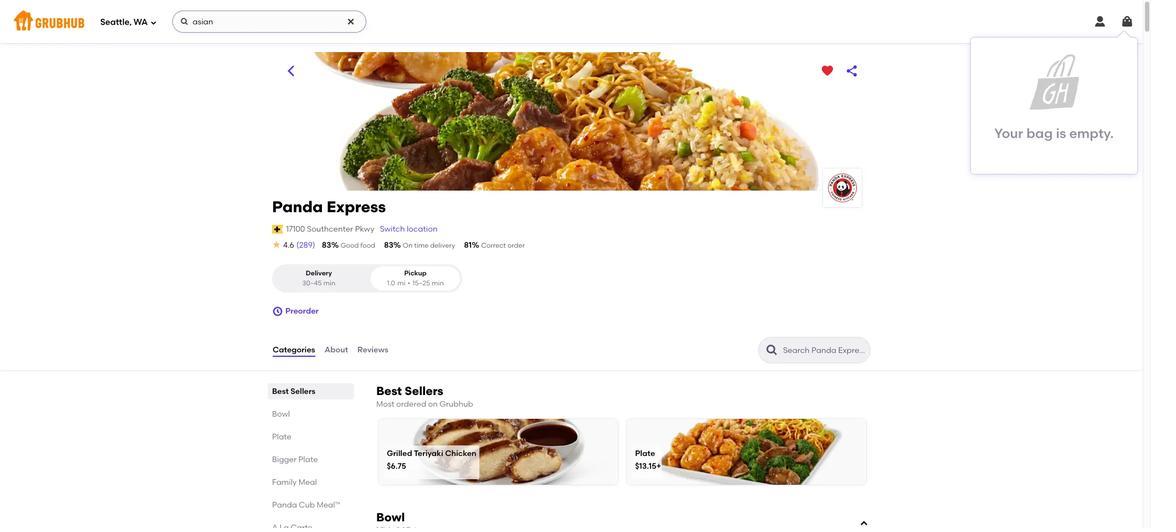 Task type: describe. For each thing, give the bounding box(es) containing it.
meal™
[[317, 501, 340, 510]]

empty.
[[1069, 125, 1114, 141]]

grilled teriyaki chicken $6.75
[[387, 449, 476, 471]]

svg image for preorder
[[272, 306, 283, 317]]

plate inside bigger plate tab
[[298, 455, 318, 465]]

option group containing delivery 30–45 min
[[272, 265, 462, 293]]

bowl tab
[[272, 409, 350, 420]]

switch
[[380, 224, 405, 234]]

time
[[414, 242, 429, 249]]

bowl inside button
[[376, 511, 405, 525]]

delivery 30–45 min
[[302, 270, 336, 287]]

bigger plate
[[272, 455, 318, 465]]

delivery
[[306, 270, 332, 277]]

+
[[657, 462, 661, 471]]

17100
[[286, 224, 305, 234]]

83 for good food
[[322, 241, 331, 250]]

correct order
[[481, 242, 525, 249]]

best sellers most ordered on grubhub
[[376, 384, 473, 409]]

ordered
[[396, 400, 426, 409]]

southcenter
[[307, 224, 353, 234]]

pickup
[[404, 270, 427, 277]]

best for best sellers
[[272, 387, 289, 396]]

$6.75
[[387, 462, 406, 471]]

delivery
[[430, 242, 455, 249]]

panda express
[[272, 197, 386, 216]]

chicken
[[445, 449, 476, 458]]

reviews button
[[357, 330, 389, 370]]

min inside pickup 1.0 mi • 15–25 min
[[432, 279, 444, 287]]

on time delivery
[[403, 242, 455, 249]]

family
[[272, 478, 297, 487]]

cub
[[299, 501, 315, 510]]

your bag is empty. tooltip
[[971, 31, 1137, 174]]

meal
[[299, 478, 317, 487]]

1.0
[[387, 279, 395, 287]]

family meal tab
[[272, 477, 350, 488]]

svg image inside main navigation navigation
[[1094, 15, 1107, 28]]

4.6
[[283, 241, 294, 250]]

best sellers
[[272, 387, 315, 396]]

reviews
[[358, 345, 388, 355]]

bigger plate tab
[[272, 454, 350, 466]]

correct
[[481, 242, 506, 249]]

(289)
[[296, 241, 315, 250]]

teriyaki
[[414, 449, 443, 458]]

wa
[[134, 17, 148, 27]]

family meal
[[272, 478, 317, 487]]

17100 southcenter pkwy button
[[286, 223, 375, 236]]

plate for plate
[[272, 432, 292, 442]]

Search for food, convenience, alcohol... search field
[[172, 11, 366, 33]]

location
[[407, 224, 438, 234]]

good
[[341, 242, 359, 249]]

81
[[464, 241, 472, 250]]

pkwy
[[355, 224, 374, 234]]

express
[[327, 197, 386, 216]]



Task type: vqa. For each thing, say whether or not it's contained in the screenshot.
Seattle, Wa
yes



Task type: locate. For each thing, give the bounding box(es) containing it.
saved restaurant button
[[818, 61, 837, 81]]

2 horizontal spatial plate
[[635, 449, 655, 458]]

panda cub meal™
[[272, 501, 340, 510]]

0 horizontal spatial 83
[[322, 241, 331, 250]]

2 min from the left
[[432, 279, 444, 287]]

best sellers tab
[[272, 386, 350, 397]]

1 horizontal spatial bowl
[[376, 511, 405, 525]]

plate for plate $13.15 +
[[635, 449, 655, 458]]

83 for on time delivery
[[384, 241, 393, 250]]

bowl button
[[374, 510, 871, 528]]

svg image
[[1094, 15, 1107, 28], [272, 240, 281, 249], [272, 306, 283, 317]]

bowl down $6.75
[[376, 511, 405, 525]]

1 83 from the left
[[322, 241, 331, 250]]

preorder button
[[272, 302, 319, 322]]

switch location
[[380, 224, 438, 234]]

panda express logo image
[[823, 168, 862, 207]]

bowl
[[272, 410, 290, 419], [376, 511, 405, 525]]

svg image
[[1121, 15, 1134, 28], [180, 17, 189, 26], [346, 17, 355, 26], [150, 19, 157, 26], [860, 519, 869, 528]]

pickup 1.0 mi • 15–25 min
[[387, 270, 444, 287]]

min
[[323, 279, 336, 287], [432, 279, 444, 287]]

grubhub
[[440, 400, 473, 409]]

on
[[428, 400, 438, 409]]

1 horizontal spatial 83
[[384, 241, 393, 250]]

subscription pass image
[[272, 225, 283, 234]]

bowl inside tab
[[272, 410, 290, 419]]

min down delivery at the bottom left of the page
[[323, 279, 336, 287]]

panda cub meal™ tab
[[272, 499, 350, 511]]

seattle, wa
[[100, 17, 148, 27]]

2 vertical spatial svg image
[[272, 306, 283, 317]]

0 horizontal spatial plate
[[272, 432, 292, 442]]

food
[[360, 242, 375, 249]]

search icon image
[[765, 344, 779, 357]]

1 panda from the top
[[272, 197, 323, 216]]

15–25
[[412, 279, 430, 287]]

$13.15
[[635, 462, 657, 471]]

panda inside "tab"
[[272, 501, 297, 510]]

1 horizontal spatial sellers
[[405, 384, 443, 398]]

categories button
[[272, 330, 316, 370]]

30–45
[[302, 279, 322, 287]]

1 horizontal spatial best
[[376, 384, 402, 398]]

plate $13.15 +
[[635, 449, 661, 471]]

svg image inside preorder button
[[272, 306, 283, 317]]

sellers for best sellers most ordered on grubhub
[[405, 384, 443, 398]]

mi
[[397, 279, 405, 287]]

plate
[[272, 432, 292, 442], [635, 449, 655, 458], [298, 455, 318, 465]]

bowl down best sellers
[[272, 410, 290, 419]]

best up most
[[376, 384, 402, 398]]

plate inside "plate" tab
[[272, 432, 292, 442]]

preorder
[[285, 306, 319, 316]]

1 horizontal spatial min
[[432, 279, 444, 287]]

2 83 from the left
[[384, 241, 393, 250]]

83
[[322, 241, 331, 250], [384, 241, 393, 250]]

0 vertical spatial panda
[[272, 197, 323, 216]]

svg image for 4.6
[[272, 240, 281, 249]]

sellers inside tab
[[291, 387, 315, 396]]

17100 southcenter pkwy
[[286, 224, 374, 234]]

categories
[[273, 345, 315, 355]]

seattle,
[[100, 17, 132, 27]]

good food
[[341, 242, 375, 249]]

plate up bigger on the left of the page
[[272, 432, 292, 442]]

saved restaurant image
[[821, 64, 834, 78]]

main navigation navigation
[[0, 0, 1143, 43]]

83 down the switch
[[384, 241, 393, 250]]

panda for panda cub meal™
[[272, 501, 297, 510]]

your bag is empty.
[[995, 125, 1114, 141]]

0 horizontal spatial sellers
[[291, 387, 315, 396]]

best inside tab
[[272, 387, 289, 396]]

1 min from the left
[[323, 279, 336, 287]]

0 horizontal spatial bowl
[[272, 410, 290, 419]]

plate up $13.15
[[635, 449, 655, 458]]

on
[[403, 242, 413, 249]]

sellers
[[405, 384, 443, 398], [291, 387, 315, 396]]

order
[[508, 242, 525, 249]]

1 horizontal spatial plate
[[298, 455, 318, 465]]

min right 15–25
[[432, 279, 444, 287]]

83 down 17100 southcenter pkwy button
[[322, 241, 331, 250]]

panda for panda express
[[272, 197, 323, 216]]

best for best sellers most ordered on grubhub
[[376, 384, 402, 398]]

plate inside plate $13.15 +
[[635, 449, 655, 458]]

most
[[376, 400, 394, 409]]

0 horizontal spatial best
[[272, 387, 289, 396]]

1 vertical spatial panda
[[272, 501, 297, 510]]

sellers for best sellers
[[291, 387, 315, 396]]

best
[[376, 384, 402, 398], [272, 387, 289, 396]]

plate up meal
[[298, 455, 318, 465]]

best up bowl tab
[[272, 387, 289, 396]]

panda up 17100
[[272, 197, 323, 216]]

about button
[[324, 330, 349, 370]]

sellers up on
[[405, 384, 443, 398]]

option group
[[272, 265, 462, 293]]

min inside the delivery 30–45 min
[[323, 279, 336, 287]]

tab
[[272, 522, 350, 528]]

•
[[408, 279, 410, 287]]

0 vertical spatial svg image
[[1094, 15, 1107, 28]]

1 vertical spatial bowl
[[376, 511, 405, 525]]

is
[[1056, 125, 1066, 141]]

your
[[995, 125, 1023, 141]]

plate tab
[[272, 431, 350, 443]]

about
[[325, 345, 348, 355]]

caret left icon image
[[284, 64, 298, 78]]

panda left cub
[[272, 501, 297, 510]]

panda
[[272, 197, 323, 216], [272, 501, 297, 510]]

bag
[[1027, 125, 1053, 141]]

share icon image
[[845, 64, 859, 78]]

2 panda from the top
[[272, 501, 297, 510]]

0 vertical spatial bowl
[[272, 410, 290, 419]]

grilled
[[387, 449, 412, 458]]

best inside 'best sellers most ordered on grubhub'
[[376, 384, 402, 398]]

1 vertical spatial svg image
[[272, 240, 281, 249]]

switch location button
[[379, 223, 438, 236]]

0 horizontal spatial min
[[323, 279, 336, 287]]

svg image inside bowl button
[[860, 519, 869, 528]]

sellers up bowl tab
[[291, 387, 315, 396]]

Search Panda Express search field
[[782, 345, 867, 356]]

sellers inside 'best sellers most ordered on grubhub'
[[405, 384, 443, 398]]

bigger
[[272, 455, 297, 465]]



